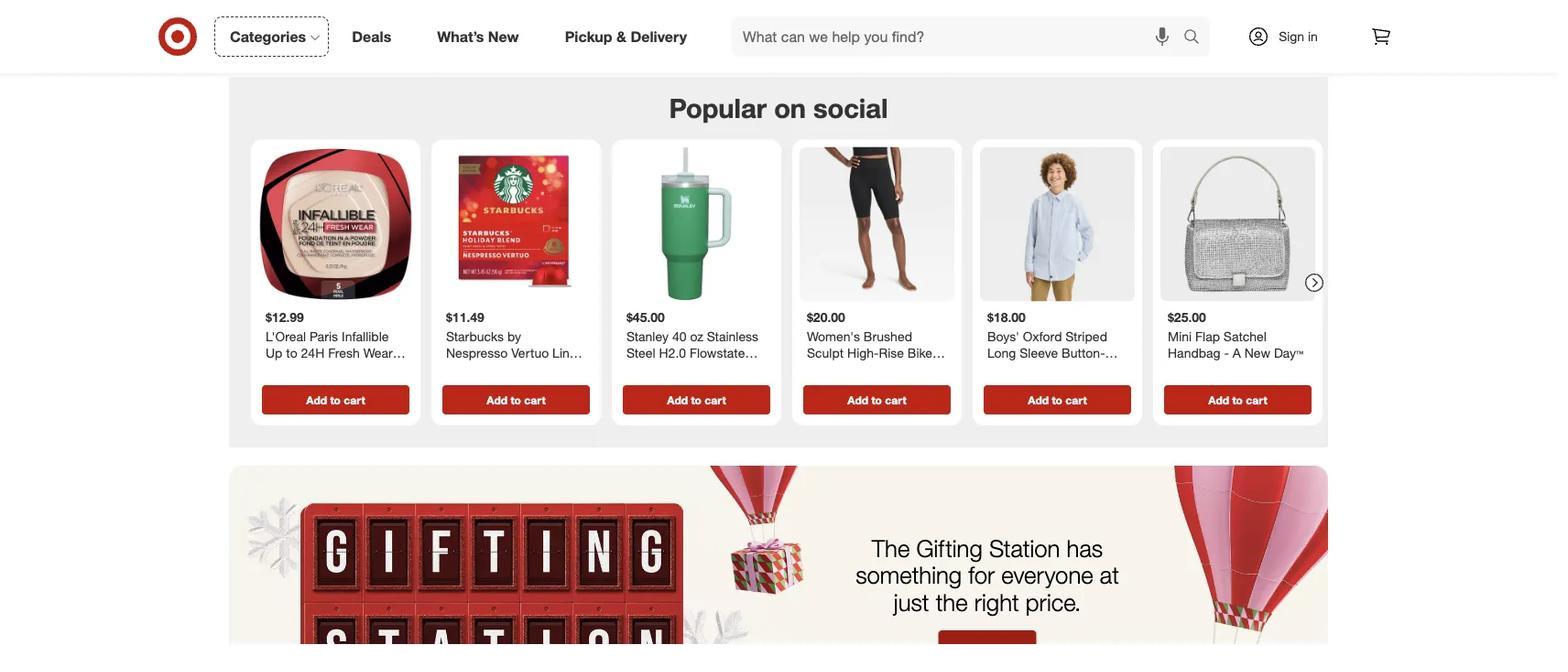 Task type: vqa. For each thing, say whether or not it's contained in the screenshot.
Day™
yes



Task type: locate. For each thing, give the bounding box(es) containing it.
what's
[[437, 28, 484, 45]]

add to cart for $20.00
[[848, 394, 907, 408]]

1 cart from the left
[[344, 394, 365, 408]]

6 add to cart from the left
[[1209, 394, 1268, 408]]

new
[[488, 28, 519, 45], [1245, 345, 1271, 361]]

add to cart button for $45.00
[[623, 386, 771, 415]]

1 vertical spatial the
[[936, 589, 968, 618]]

1 add to cart from the left
[[306, 394, 365, 408]]

for
[[969, 562, 995, 591]]

oxford
[[1023, 329, 1062, 345]]

3 add from the left
[[667, 394, 688, 408]]

$11.49
[[446, 310, 485, 326]]

1 add from the left
[[306, 394, 327, 408]]

gifting
[[917, 535, 983, 563]]

2 add to cart button from the left
[[443, 386, 590, 415]]

2 cart from the left
[[524, 394, 546, 408]]

flap
[[1196, 329, 1221, 345]]

add to cart button
[[262, 386, 410, 415], [443, 386, 590, 415], [623, 386, 771, 415], [804, 386, 951, 415], [984, 386, 1132, 415], [1165, 386, 1312, 415]]

starbucks by nespresso vertuo line pods - starbucks holiday blend (target exclusive) image
[[439, 147, 594, 302]]

add to cart for $12.99
[[306, 394, 365, 408]]

something
[[856, 562, 962, 591]]

the inside the gifting station has something for everyone at just the right price.
[[936, 589, 968, 618]]

1 vertical spatial in
[[1308, 28, 1318, 44]]

2 add from the left
[[487, 394, 508, 408]]

add for $20.00
[[848, 394, 869, 408]]

pickup
[[565, 28, 613, 45]]

1 horizontal spatial the
[[1076, 5, 1094, 21]]

0 horizontal spatial new
[[488, 28, 519, 45]]

2 add to cart from the left
[[487, 394, 546, 408]]

add
[[306, 394, 327, 408], [487, 394, 508, 408], [667, 394, 688, 408], [848, 394, 869, 408], [1028, 394, 1049, 408], [1209, 394, 1230, 408]]

add to cart button for $20.00
[[804, 386, 951, 415]]

everything
[[904, 5, 965, 21]]

0 horizontal spatial in
[[1063, 5, 1073, 21]]

categories link
[[214, 16, 329, 57]]

3 add to cart from the left
[[667, 394, 726, 408]]

in right the get
[[1063, 5, 1073, 21]]

to for $11.49
[[511, 394, 521, 408]]

cart
[[344, 394, 365, 408], [524, 394, 546, 408], [705, 394, 726, 408], [885, 394, 907, 408], [1066, 394, 1087, 408], [1246, 394, 1268, 408]]

what's new
[[437, 28, 519, 45]]

4 add from the left
[[848, 394, 869, 408]]

at
[[1100, 562, 1120, 591]]

$18.00
[[988, 310, 1026, 326]]

price.
[[1026, 589, 1081, 618]]

- left art
[[1055, 361, 1060, 377]]

everything you need to get in the holiday spirit. link
[[779, 0, 1299, 34]]

new right what's
[[488, 28, 519, 45]]

the left holiday
[[1076, 5, 1094, 21]]

add to cart for $11.49
[[487, 394, 546, 408]]

in
[[1063, 5, 1073, 21], [1308, 28, 1318, 44]]

4 add to cart from the left
[[848, 394, 907, 408]]

to for $18.00
[[1052, 394, 1063, 408]]

right
[[975, 589, 1020, 618]]

1 add to cart button from the left
[[262, 386, 410, 415]]

$45.00 link
[[619, 147, 774, 382]]

3 add to cart button from the left
[[623, 386, 771, 415]]

0 vertical spatial new
[[488, 28, 519, 45]]

spirit.
[[1142, 5, 1174, 21]]

$18.00 boys' oxford striped long sleeve button- down shirt - art class™
[[988, 310, 1119, 377]]

new right the a
[[1245, 345, 1271, 361]]

1 horizontal spatial -
[[1225, 345, 1230, 361]]

class™
[[1083, 361, 1119, 377]]

long
[[988, 345, 1017, 361]]

handbag
[[1168, 345, 1221, 361]]

0 horizontal spatial -
[[1055, 361, 1060, 377]]

to for $45.00
[[691, 394, 702, 408]]

add for $11.49
[[487, 394, 508, 408]]

boys'
[[988, 329, 1020, 345]]

need
[[993, 5, 1022, 21]]

cart for $12.99
[[344, 394, 365, 408]]

mini
[[1168, 329, 1192, 345]]

holiday
[[1098, 5, 1139, 21]]

the
[[1076, 5, 1094, 21], [936, 589, 968, 618]]

everyone
[[1002, 562, 1094, 591]]

to for $20.00
[[872, 394, 882, 408]]

3 cart from the left
[[705, 394, 726, 408]]

0 vertical spatial the
[[1076, 5, 1094, 21]]

- inside $18.00 boys' oxford striped long sleeve button- down shirt - art class™
[[1055, 361, 1060, 377]]

deals link
[[336, 16, 414, 57]]

art
[[1064, 361, 1080, 377]]

has
[[1067, 535, 1103, 563]]

$12.99 link
[[258, 147, 413, 382]]

pickup & delivery link
[[549, 16, 710, 57]]

down
[[988, 361, 1021, 377]]

add to cart
[[306, 394, 365, 408], [487, 394, 546, 408], [667, 394, 726, 408], [848, 394, 907, 408], [1028, 394, 1087, 408], [1209, 394, 1268, 408]]

-
[[1225, 345, 1230, 361], [1055, 361, 1060, 377]]

mini flap satchel handbag - a new day™ image
[[1161, 147, 1316, 302]]

- left the a
[[1225, 345, 1230, 361]]

the gifting station has something for everyone at just the right price. link
[[229, 467, 1329, 646]]

4 add to cart button from the left
[[804, 386, 951, 415]]

search
[[1176, 29, 1220, 47]]

the right just
[[936, 589, 968, 618]]

get
[[1041, 5, 1059, 21]]

1 horizontal spatial new
[[1245, 345, 1271, 361]]

add to cart button for $12.99
[[262, 386, 410, 415]]

5 cart from the left
[[1066, 394, 1087, 408]]

1 vertical spatial new
[[1245, 345, 1271, 361]]

0 horizontal spatial the
[[936, 589, 968, 618]]

$11.49 link
[[439, 147, 594, 382]]

sign in
[[1279, 28, 1318, 44]]

in right sign
[[1308, 28, 1318, 44]]

to
[[1026, 5, 1037, 21], [330, 394, 341, 408], [511, 394, 521, 408], [691, 394, 702, 408], [872, 394, 882, 408], [1052, 394, 1063, 408], [1233, 394, 1243, 408]]

4 cart from the left
[[885, 394, 907, 408]]

add for $45.00
[[667, 394, 688, 408]]

1 horizontal spatial in
[[1308, 28, 1318, 44]]

- inside $25.00 mini flap satchel handbag - a new day™
[[1225, 345, 1230, 361]]



Task type: describe. For each thing, give the bounding box(es) containing it.
to for $25.00
[[1233, 394, 1243, 408]]

sleeve
[[1020, 345, 1059, 361]]

the
[[872, 535, 910, 563]]

add to cart button for $11.49
[[443, 386, 590, 415]]

$25.00
[[1168, 310, 1207, 326]]

day™
[[1274, 345, 1304, 361]]

add to cart for $45.00
[[667, 394, 726, 408]]

cart for $45.00
[[705, 394, 726, 408]]

to for $12.99
[[330, 394, 341, 408]]

$25.00 mini flap satchel handbag - a new day™
[[1168, 310, 1304, 361]]

6 add from the left
[[1209, 394, 1230, 408]]

carousel region
[[229, 78, 1329, 467]]

sign in link
[[1232, 16, 1347, 57]]

What can we help you find? suggestions appear below search field
[[732, 16, 1188, 57]]

l'oreal paris infallible up to 24h fresh wear foundation in a powder - 0.31oz image
[[258, 147, 413, 302]]

$45.00
[[627, 310, 665, 326]]

social
[[814, 92, 888, 125]]

cart for $20.00
[[885, 394, 907, 408]]

6 add to cart button from the left
[[1165, 386, 1312, 415]]

$20.00
[[807, 310, 846, 326]]

a
[[1233, 345, 1241, 361]]

$20.00 link
[[800, 147, 955, 382]]

popular on social
[[669, 92, 888, 125]]

sign
[[1279, 28, 1305, 44]]

categories
[[230, 28, 306, 45]]

&
[[617, 28, 627, 45]]

5 add to cart from the left
[[1028, 394, 1087, 408]]

0 vertical spatial in
[[1063, 5, 1073, 21]]

pickup & delivery
[[565, 28, 687, 45]]

5 add to cart button from the left
[[984, 386, 1132, 415]]

boys' oxford striped long sleeve button-down shirt - art class™ image
[[980, 147, 1135, 302]]

search button
[[1176, 16, 1220, 60]]

cart for $11.49
[[524, 394, 546, 408]]

satchel
[[1224, 329, 1267, 345]]

on
[[774, 92, 806, 125]]

the gifting station has something for everyone at just the right price.
[[856, 535, 1120, 618]]

deals
[[352, 28, 391, 45]]

new inside $25.00 mini flap satchel handbag - a new day™
[[1245, 345, 1271, 361]]

the inside everything you need to get in the holiday spirit. link
[[1076, 5, 1094, 21]]

shirt
[[1024, 361, 1052, 377]]

add for $12.99
[[306, 394, 327, 408]]

button-
[[1062, 345, 1106, 361]]

you
[[969, 5, 989, 21]]

striped
[[1066, 329, 1108, 345]]

everything you need to get in the holiday spirit.
[[904, 5, 1174, 21]]

what's new link
[[422, 16, 542, 57]]

women's brushed sculpt high-rise bike shorts 10" - all in motion™ image
[[800, 147, 955, 302]]

delivery
[[631, 28, 687, 45]]

just
[[894, 589, 930, 618]]

5 add from the left
[[1028, 394, 1049, 408]]

6 cart from the left
[[1246, 394, 1268, 408]]

$12.99
[[266, 310, 304, 326]]

station
[[990, 535, 1061, 563]]

popular
[[669, 92, 767, 125]]

stanley 40 oz stainless steel h2.0 flowstate quencher tumbler - meadow image
[[619, 147, 774, 302]]



